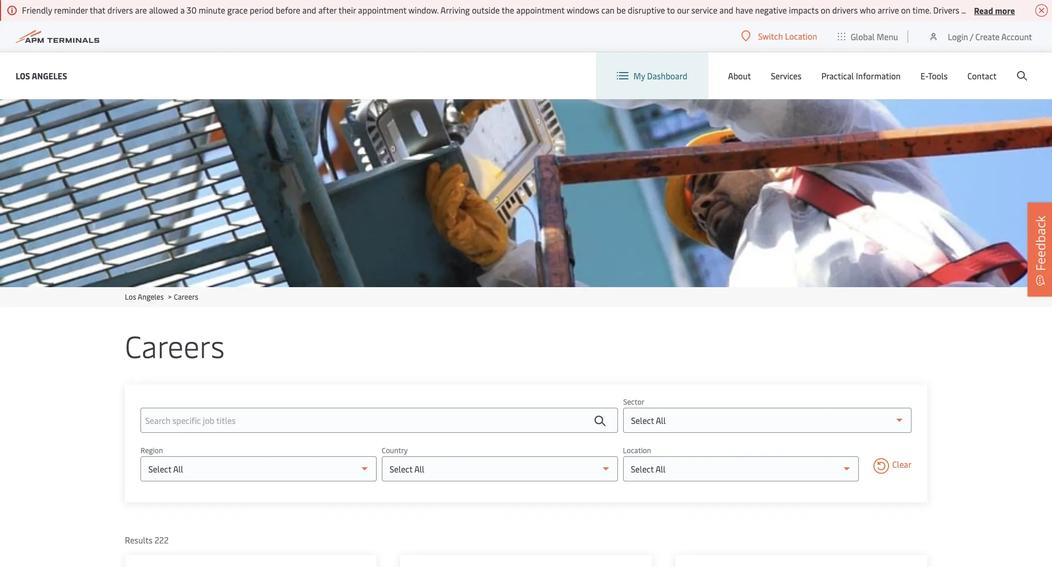 Task type: locate. For each thing, give the bounding box(es) containing it.
their right after
[[339, 4, 356, 16]]

account
[[1002, 31, 1033, 42]]

appointment left the window.
[[358, 4, 407, 16]]

and left have
[[720, 4, 734, 16]]

more
[[996, 4, 1016, 16]]

1 vertical spatial location
[[623, 446, 652, 456]]

angeles
[[32, 70, 67, 81], [138, 292, 164, 302]]

outside left close alert icon
[[1003, 4, 1031, 16]]

2 drivers from the left
[[833, 4, 858, 16]]

contact
[[968, 70, 997, 82]]

1 horizontal spatial a
[[1052, 4, 1053, 16]]

1 vertical spatial los
[[125, 292, 136, 302]]

a
[[180, 4, 185, 16], [1052, 4, 1053, 16]]

who
[[860, 4, 876, 16]]

dashboard
[[648, 70, 688, 82]]

2 that from the left
[[962, 4, 978, 16]]

1 horizontal spatial appointment
[[517, 4, 565, 16]]

0 vertical spatial los
[[16, 70, 30, 81]]

location
[[785, 30, 818, 42], [623, 446, 652, 456]]

switch location
[[759, 30, 818, 42]]

negative
[[756, 4, 787, 16]]

switch location button
[[742, 30, 818, 42]]

1 horizontal spatial location
[[785, 30, 818, 42]]

their up account
[[1033, 4, 1050, 16]]

and left after
[[303, 4, 317, 16]]

1 horizontal spatial that
[[962, 4, 978, 16]]

minute
[[199, 4, 225, 16]]

location down the "sector"
[[623, 446, 652, 456]]

drivers
[[107, 4, 133, 16], [833, 4, 858, 16]]

and
[[303, 4, 317, 16], [720, 4, 734, 16]]

drivers
[[934, 4, 960, 16]]

practical information button
[[822, 52, 901, 99]]

their
[[339, 4, 356, 16], [1033, 4, 1050, 16]]

los angeles > careers
[[125, 292, 198, 302]]

0 horizontal spatial appointment
[[358, 4, 407, 16]]

0 horizontal spatial los
[[16, 70, 30, 81]]

the
[[502, 4, 515, 16]]

read
[[975, 4, 994, 16]]

login
[[948, 31, 969, 42]]

0 horizontal spatial outside
[[472, 4, 500, 16]]

0 horizontal spatial and
[[303, 4, 317, 16]]

on
[[821, 4, 831, 16], [902, 4, 911, 16]]

outside left the
[[472, 4, 500, 16]]

my dashboard button
[[617, 52, 688, 99]]

careers down > on the left bottom
[[125, 325, 225, 366]]

be
[[617, 4, 626, 16]]

tools
[[929, 70, 948, 82]]

e-tools
[[921, 70, 948, 82]]

on right impacts
[[821, 4, 831, 16]]

los for los angeles
[[16, 70, 30, 81]]

location down impacts
[[785, 30, 818, 42]]

arrive
[[878, 4, 900, 16], [980, 4, 1001, 16]]

appointment
[[358, 4, 407, 16], [517, 4, 565, 16]]

menu
[[877, 31, 899, 42]]

1 horizontal spatial and
[[720, 4, 734, 16]]

drivers left the are
[[107, 4, 133, 16]]

0 horizontal spatial that
[[90, 4, 105, 16]]

team building event at apm terminals image
[[0, 99, 1053, 287]]

read more button
[[975, 4, 1016, 17]]

1 horizontal spatial angeles
[[138, 292, 164, 302]]

1 horizontal spatial on
[[902, 4, 911, 16]]

to
[[667, 4, 675, 16]]

0 vertical spatial los angeles link
[[16, 69, 67, 82]]

a right close alert icon
[[1052, 4, 1053, 16]]

grace
[[227, 4, 248, 16]]

outside
[[472, 4, 500, 16], [1003, 4, 1031, 16]]

a left 30 at the top
[[180, 4, 185, 16]]

0 horizontal spatial their
[[339, 4, 356, 16]]

1 horizontal spatial their
[[1033, 4, 1050, 16]]

feedback
[[1032, 216, 1050, 271]]

arrive right who
[[878, 4, 900, 16]]

0 horizontal spatial arrive
[[878, 4, 900, 16]]

1 horizontal spatial los angeles link
[[125, 292, 164, 302]]

1 horizontal spatial los
[[125, 292, 136, 302]]

are
[[135, 4, 147, 16]]

1 horizontal spatial arrive
[[980, 4, 1001, 16]]

on left the time.
[[902, 4, 911, 16]]

global menu button
[[828, 21, 909, 52]]

1 their from the left
[[339, 4, 356, 16]]

0 horizontal spatial los angeles link
[[16, 69, 67, 82]]

arrive up login / create account
[[980, 4, 1001, 16]]

careers
[[174, 292, 198, 302], [125, 325, 225, 366]]

1 horizontal spatial drivers
[[833, 4, 858, 16]]

1 drivers from the left
[[107, 4, 133, 16]]

0 horizontal spatial on
[[821, 4, 831, 16]]

services button
[[771, 52, 802, 99]]

0 vertical spatial location
[[785, 30, 818, 42]]

disruptive
[[628, 4, 665, 16]]

0 horizontal spatial angeles
[[32, 70, 67, 81]]

drivers left who
[[833, 4, 858, 16]]

2 appointment from the left
[[517, 4, 565, 16]]

friendly reminder that drivers are allowed a 30 minute grace period before and after their appointment window. arriving outside the appointment windows can be disruptive to our service and have negative impacts on drivers who arrive on time. drivers that arrive outside their a
[[22, 4, 1053, 16]]

0 horizontal spatial drivers
[[107, 4, 133, 16]]

careers right > on the left bottom
[[174, 292, 198, 302]]

1 vertical spatial angeles
[[138, 292, 164, 302]]

los
[[16, 70, 30, 81], [125, 292, 136, 302]]

service
[[692, 4, 718, 16]]

country
[[382, 446, 408, 456]]

that right drivers
[[962, 4, 978, 16]]

my dashboard
[[634, 70, 688, 82]]

window.
[[409, 4, 439, 16]]

contact button
[[968, 52, 997, 99]]

30
[[187, 4, 197, 16]]

0 horizontal spatial a
[[180, 4, 185, 16]]

appointment right the
[[517, 4, 565, 16]]

0 vertical spatial angeles
[[32, 70, 67, 81]]

that right "reminder"
[[90, 4, 105, 16]]

los angeles link
[[16, 69, 67, 82], [125, 292, 164, 302]]

information
[[856, 70, 901, 82]]

1 horizontal spatial outside
[[1003, 4, 1031, 16]]

global
[[851, 31, 875, 42]]

that
[[90, 4, 105, 16], [962, 4, 978, 16]]



Task type: describe. For each thing, give the bounding box(es) containing it.
my
[[634, 70, 645, 82]]

results 222
[[125, 535, 169, 546]]

about
[[729, 70, 751, 82]]

reminder
[[54, 4, 88, 16]]

friendly
[[22, 4, 52, 16]]

windows
[[567, 4, 600, 16]]

services
[[771, 70, 802, 82]]

login / create account link
[[929, 21, 1033, 52]]

/
[[971, 31, 974, 42]]

2 outside from the left
[[1003, 4, 1031, 16]]

practical
[[822, 70, 854, 82]]

login / create account
[[948, 31, 1033, 42]]

time.
[[913, 4, 932, 16]]

switch
[[759, 30, 783, 42]]

0 horizontal spatial location
[[623, 446, 652, 456]]

before
[[276, 4, 300, 16]]

los for los angeles > careers
[[125, 292, 136, 302]]

have
[[736, 4, 754, 16]]

1 on from the left
[[821, 4, 831, 16]]

1 outside from the left
[[472, 4, 500, 16]]

after
[[319, 4, 337, 16]]

period
[[250, 4, 274, 16]]

2 and from the left
[[720, 4, 734, 16]]

feedback button
[[1028, 203, 1053, 297]]

can
[[602, 4, 615, 16]]

impacts
[[789, 4, 819, 16]]

arriving
[[441, 4, 470, 16]]

practical information
[[822, 70, 901, 82]]

region
[[141, 446, 163, 456]]

text search text field
[[141, 408, 618, 433]]

angeles for los angeles
[[32, 70, 67, 81]]

1 a from the left
[[180, 4, 185, 16]]

1 vertical spatial los angeles link
[[125, 292, 164, 302]]

e-tools button
[[921, 52, 948, 99]]

2 on from the left
[[902, 4, 911, 16]]

sector
[[624, 397, 645, 407]]

2 their from the left
[[1033, 4, 1050, 16]]

>
[[168, 292, 172, 302]]

2 a from the left
[[1052, 4, 1053, 16]]

222
[[155, 535, 169, 546]]

e-
[[921, 70, 929, 82]]

los angeles
[[16, 70, 67, 81]]

1 vertical spatial careers
[[125, 325, 225, 366]]

1 appointment from the left
[[358, 4, 407, 16]]

clear button
[[874, 458, 912, 476]]

allowed
[[149, 4, 178, 16]]

create
[[976, 31, 1000, 42]]

read more
[[975, 4, 1016, 16]]

about button
[[729, 52, 751, 99]]

1 arrive from the left
[[878, 4, 900, 16]]

clear
[[893, 458, 912, 470]]

1 that from the left
[[90, 4, 105, 16]]

results
[[125, 535, 153, 546]]

global menu
[[851, 31, 899, 42]]

0 vertical spatial careers
[[174, 292, 198, 302]]

2 arrive from the left
[[980, 4, 1001, 16]]

angeles for los angeles > careers
[[138, 292, 164, 302]]

1 and from the left
[[303, 4, 317, 16]]

close alert image
[[1036, 4, 1049, 17]]

our
[[677, 4, 690, 16]]



Task type: vqa. For each thing, say whether or not it's contained in the screenshot.
1st on from the right
yes



